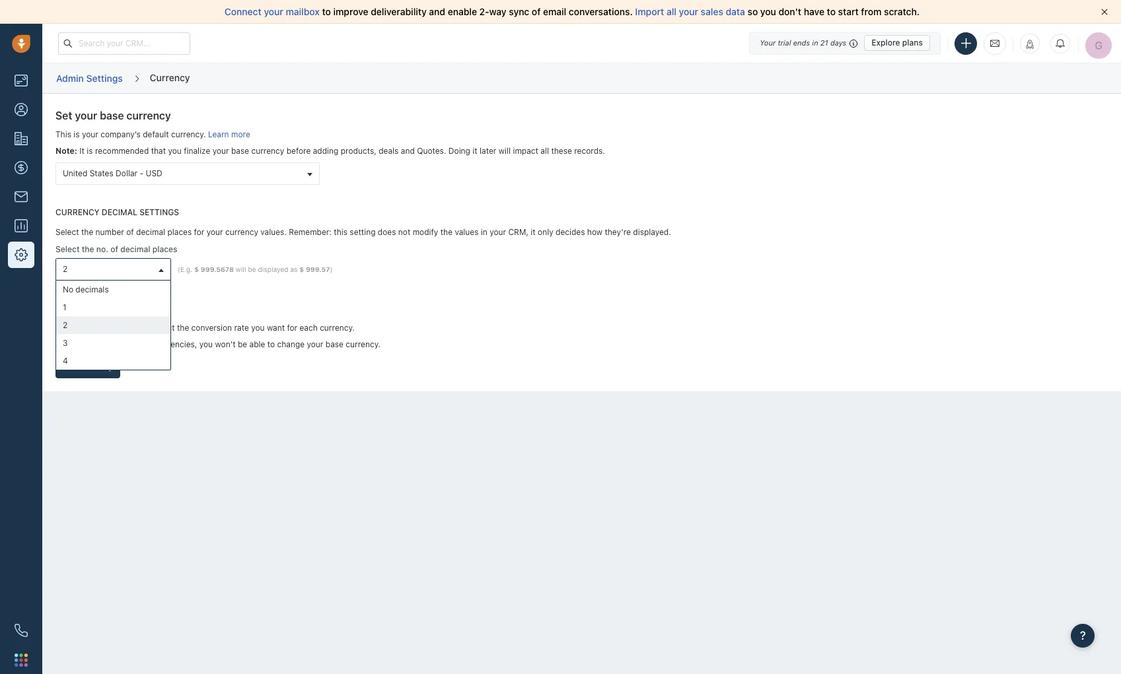 Task type: describe. For each thing, give the bounding box(es) containing it.
sync
[[509, 6, 530, 17]]

2 $ from the left
[[300, 266, 304, 274]]

the left "values" at top left
[[441, 227, 453, 237]]

once
[[80, 340, 99, 350]]

3
[[63, 338, 68, 348]]

change
[[277, 340, 305, 350]]

21
[[821, 38, 829, 47]]

each
[[300, 323, 318, 333]]

close image
[[1102, 9, 1109, 15]]

add
[[117, 340, 131, 350]]

admin
[[56, 73, 84, 84]]

currencies for more
[[107, 304, 160, 315]]

your trial ends in 21 days
[[760, 38, 847, 47]]

(
[[178, 266, 180, 274]]

mailbox
[[286, 6, 320, 17]]

conversations.
[[569, 6, 633, 17]]

they're
[[605, 227, 631, 237]]

conversion
[[191, 323, 232, 333]]

you down add other currencies and select the conversion rate you want for each currency.
[[199, 340, 213, 350]]

united states dollar - usd
[[63, 168, 163, 178]]

1 vertical spatial is
[[87, 146, 93, 156]]

plans
[[903, 38, 924, 48]]

)
[[330, 266, 333, 274]]

quotes.
[[417, 146, 447, 156]]

select
[[152, 323, 175, 333]]

improve
[[334, 6, 369, 17]]

how
[[588, 227, 603, 237]]

add for add other currencies and select the conversion rate you want for each currency.
[[56, 323, 70, 333]]

1 horizontal spatial in
[[813, 38, 819, 47]]

doing
[[449, 146, 471, 156]]

of for select the no. of decimal places
[[111, 244, 118, 254]]

1 horizontal spatial for
[[287, 323, 298, 333]]

the left no.
[[82, 244, 94, 254]]

connect your mailbox link
[[225, 6, 322, 17]]

products,
[[341, 146, 377, 156]]

select the no. of decimal places
[[56, 244, 178, 254]]

so
[[748, 6, 758, 17]]

list box containing no decimals
[[56, 281, 171, 370]]

connect your mailbox to improve deliverability and enable 2-way sync of email conversations. import all your sales data so you don't have to start from scratch.
[[225, 6, 920, 17]]

no
[[63, 285, 73, 295]]

send email image
[[991, 38, 1000, 49]]

adding
[[313, 146, 339, 156]]

won't
[[215, 340, 236, 350]]

as
[[290, 266, 298, 274]]

set
[[56, 110, 72, 122]]

decimals
[[76, 285, 109, 295]]

1 vertical spatial in
[[481, 227, 488, 237]]

decides
[[556, 227, 585, 237]]

1 vertical spatial will
[[236, 266, 246, 274]]

deals
[[379, 146, 399, 156]]

places for no.
[[153, 244, 178, 254]]

your
[[760, 38, 776, 47]]

0 vertical spatial settings
[[86, 73, 123, 84]]

select for select the no. of decimal places
[[56, 244, 80, 254]]

0 vertical spatial currency.
[[171, 129, 206, 139]]

1 vertical spatial more
[[78, 304, 104, 315]]

0 vertical spatial will
[[499, 146, 511, 156]]

e.g.
[[180, 266, 193, 274]]

no.
[[96, 244, 108, 254]]

company's
[[101, 129, 141, 139]]

sales
[[701, 6, 724, 17]]

decimal for number
[[136, 227, 165, 237]]

currency decimal settings
[[56, 208, 179, 217]]

it
[[80, 146, 85, 156]]

the up currencies,
[[177, 323, 189, 333]]

email
[[543, 6, 567, 17]]

2 horizontal spatial base
[[326, 340, 344, 350]]

recommended
[[95, 146, 149, 156]]

your down each
[[307, 340, 324, 350]]

connect
[[225, 6, 262, 17]]

phone element
[[8, 618, 34, 645]]

your left mailbox
[[264, 6, 284, 17]]

note: once you add other currencies, you won't be able to change your base currency.
[[56, 340, 381, 350]]

this is your company's default currency. learn more
[[56, 129, 250, 139]]

admin settings link
[[56, 68, 123, 89]]

1 vertical spatial settings
[[140, 208, 179, 217]]

1 2 3 4
[[63, 303, 68, 366]]

what's new image
[[1026, 39, 1035, 49]]

1 vertical spatial it
[[531, 227, 536, 237]]

currencies for other
[[95, 323, 134, 333]]

add currency
[[63, 362, 113, 372]]

2 inside dropdown button
[[63, 264, 68, 274]]

you right that
[[168, 146, 182, 156]]

this
[[334, 227, 348, 237]]

-
[[140, 168, 144, 178]]

no decimals option
[[56, 281, 171, 299]]

import
[[636, 6, 665, 17]]

before
[[287, 146, 311, 156]]

add currency button
[[56, 356, 120, 379]]

2 vertical spatial currency.
[[346, 340, 381, 350]]

currency up this is your company's default currency. learn more
[[127, 110, 171, 122]]

deliverability
[[371, 6, 427, 17]]

records.
[[575, 146, 605, 156]]

0 horizontal spatial and
[[136, 323, 150, 333]]

1 vertical spatial base
[[231, 146, 249, 156]]

add other currencies and select the conversion rate you want for each currency.
[[56, 323, 355, 333]]

united
[[63, 168, 87, 178]]

states
[[90, 168, 114, 178]]

freshworks switcher image
[[15, 654, 28, 668]]

you right so
[[761, 6, 777, 17]]

1 vertical spatial other
[[134, 340, 153, 350]]

currency left values.
[[225, 227, 258, 237]]

remember:
[[289, 227, 332, 237]]

later
[[480, 146, 497, 156]]



Task type: locate. For each thing, give the bounding box(es) containing it.
rate
[[234, 323, 249, 333]]

note: it is recommended that you finalize your base currency before adding products, deals and quotes. doing it later will impact all these records.
[[56, 146, 605, 156]]

does
[[378, 227, 396, 237]]

1 horizontal spatial of
[[126, 227, 134, 237]]

note: for set
[[56, 146, 77, 156]]

1 horizontal spatial all
[[667, 6, 677, 17]]

trial
[[778, 38, 792, 47]]

ends
[[794, 38, 811, 47]]

only
[[538, 227, 554, 237]]

this
[[56, 129, 71, 139]]

0 vertical spatial add
[[56, 304, 76, 315]]

0 horizontal spatial is
[[74, 129, 80, 139]]

for
[[194, 227, 205, 237], [287, 323, 298, 333]]

data
[[726, 6, 746, 17]]

explore plans link
[[865, 35, 931, 51]]

( e.g. $ 999.5678 will be displayed as $ 999.57 )
[[178, 266, 333, 274]]

4
[[63, 356, 68, 366]]

1 horizontal spatial more
[[231, 129, 250, 139]]

0 vertical spatial base
[[100, 110, 124, 122]]

1 horizontal spatial and
[[401, 146, 415, 156]]

2 horizontal spatial of
[[532, 6, 541, 17]]

999.57
[[306, 266, 330, 274]]

0 vertical spatial in
[[813, 38, 819, 47]]

places up (
[[168, 227, 192, 237]]

more right learn
[[231, 129, 250, 139]]

learn
[[208, 129, 229, 139]]

is right this
[[74, 129, 80, 139]]

0 horizontal spatial other
[[73, 323, 92, 333]]

1 vertical spatial add
[[56, 323, 70, 333]]

you
[[761, 6, 777, 17], [168, 146, 182, 156], [251, 323, 265, 333], [102, 340, 115, 350], [199, 340, 213, 350]]

way
[[490, 6, 507, 17]]

of
[[532, 6, 541, 17], [126, 227, 134, 237], [111, 244, 118, 254]]

it left only on the top
[[531, 227, 536, 237]]

0 vertical spatial be
[[248, 266, 256, 274]]

currency for currency
[[150, 72, 190, 83]]

1 vertical spatial for
[[287, 323, 298, 333]]

add for add more currencies
[[56, 304, 76, 315]]

settings
[[86, 73, 123, 84], [140, 208, 179, 217]]

more down decimals
[[78, 304, 104, 315]]

1 horizontal spatial to
[[322, 6, 331, 17]]

0 horizontal spatial will
[[236, 266, 246, 274]]

0 vertical spatial currency
[[150, 72, 190, 83]]

currencies
[[107, 304, 160, 315], [95, 323, 134, 333]]

will right later
[[499, 146, 511, 156]]

your
[[264, 6, 284, 17], [679, 6, 699, 17], [75, 110, 97, 122], [82, 129, 98, 139], [213, 146, 229, 156], [207, 227, 223, 237], [490, 227, 507, 237], [307, 340, 324, 350]]

2 button
[[56, 258, 171, 281]]

currencies up the 2 option
[[107, 304, 160, 315]]

$ right e.g.
[[194, 266, 199, 274]]

be left 'able'
[[238, 340, 247, 350]]

0 vertical spatial and
[[429, 6, 446, 17]]

1 horizontal spatial $
[[300, 266, 304, 274]]

base
[[100, 110, 124, 122], [231, 146, 249, 156], [326, 340, 344, 350]]

number
[[96, 227, 124, 237]]

add down 3
[[63, 362, 78, 372]]

4 option
[[56, 352, 171, 370]]

that
[[151, 146, 166, 156]]

1 vertical spatial be
[[238, 340, 247, 350]]

values.
[[261, 227, 287, 237]]

1 vertical spatial currency
[[56, 208, 100, 217]]

1 vertical spatial of
[[126, 227, 134, 237]]

of right number
[[126, 227, 134, 237]]

0 vertical spatial decimal
[[136, 227, 165, 237]]

Search your CRM... text field
[[58, 32, 190, 55]]

all
[[667, 6, 677, 17], [541, 146, 549, 156]]

2 note: from the top
[[56, 340, 77, 350]]

1
[[63, 303, 66, 313]]

decimal down decimal
[[136, 227, 165, 237]]

1 note: from the top
[[56, 146, 77, 156]]

2 inside the 1 2 3 4
[[63, 321, 68, 330]]

import all your sales data link
[[636, 6, 748, 17]]

currency inside "button"
[[80, 362, 113, 372]]

2 horizontal spatial and
[[429, 6, 446, 17]]

0 horizontal spatial all
[[541, 146, 549, 156]]

in
[[813, 38, 819, 47], [481, 227, 488, 237]]

your left crm,
[[490, 227, 507, 237]]

note: up 4
[[56, 340, 77, 350]]

3 option
[[56, 334, 171, 352]]

currencies,
[[156, 340, 197, 350]]

displayed
[[258, 266, 289, 274]]

1 select from the top
[[56, 227, 79, 237]]

1 horizontal spatial currency
[[150, 72, 190, 83]]

currency.
[[171, 129, 206, 139], [320, 323, 355, 333], [346, 340, 381, 350]]

all right import
[[667, 6, 677, 17]]

add up 3
[[56, 323, 70, 333]]

admin settings
[[56, 73, 123, 84]]

settings right the admin at left top
[[86, 73, 123, 84]]

of for select the number of decimal places for your currency values. remember: this setting does not modify the values in your crm, it only decides how they're displayed.
[[126, 227, 134, 237]]

2 option
[[56, 317, 171, 334]]

0 horizontal spatial it
[[473, 146, 478, 156]]

currencies up 3 option
[[95, 323, 134, 333]]

base down "learn more" link
[[231, 146, 249, 156]]

for up 999.5678
[[194, 227, 205, 237]]

currency up number
[[56, 208, 100, 217]]

2 vertical spatial add
[[63, 362, 78, 372]]

0 horizontal spatial of
[[111, 244, 118, 254]]

1 horizontal spatial settings
[[140, 208, 179, 217]]

1 vertical spatial and
[[401, 146, 415, 156]]

2 vertical spatial base
[[326, 340, 344, 350]]

other
[[73, 323, 92, 333], [134, 340, 153, 350]]

2 up 'no'
[[63, 264, 68, 274]]

0 horizontal spatial in
[[481, 227, 488, 237]]

$
[[194, 266, 199, 274], [300, 266, 304, 274]]

don't
[[779, 6, 802, 17]]

1 option
[[56, 299, 171, 317]]

is
[[74, 129, 80, 139], [87, 146, 93, 156]]

1 vertical spatial all
[[541, 146, 549, 156]]

note: for add
[[56, 340, 77, 350]]

1 horizontal spatial base
[[231, 146, 249, 156]]

select left no.
[[56, 244, 80, 254]]

these
[[552, 146, 572, 156]]

currency for currency decimal settings
[[56, 208, 100, 217]]

base right change
[[326, 340, 344, 350]]

decimal
[[102, 208, 137, 217]]

add down 'no'
[[56, 304, 76, 315]]

add for add currency
[[63, 362, 78, 372]]

2 2 from the top
[[63, 321, 68, 330]]

0 horizontal spatial be
[[238, 340, 247, 350]]

2 vertical spatial and
[[136, 323, 150, 333]]

in right "values" at top left
[[481, 227, 488, 237]]

select left number
[[56, 227, 79, 237]]

other right the 1 2 3 4
[[73, 323, 92, 333]]

0 horizontal spatial to
[[268, 340, 275, 350]]

list box
[[56, 281, 171, 370]]

have
[[804, 6, 825, 17]]

your down learn
[[213, 146, 229, 156]]

to left start
[[827, 6, 836, 17]]

1 vertical spatial decimal
[[120, 244, 150, 254]]

you right rate on the top left of page
[[251, 323, 265, 333]]

currency down once
[[80, 362, 113, 372]]

0 horizontal spatial settings
[[86, 73, 123, 84]]

0 vertical spatial currencies
[[107, 304, 160, 315]]

learn more link
[[208, 129, 250, 139]]

currency
[[127, 110, 171, 122], [252, 146, 285, 156], [225, 227, 258, 237], [80, 362, 113, 372]]

your up 999.5678
[[207, 227, 223, 237]]

1 horizontal spatial is
[[87, 146, 93, 156]]

1 horizontal spatial will
[[499, 146, 511, 156]]

explore plans
[[872, 38, 924, 48]]

will right 999.5678
[[236, 266, 246, 274]]

values
[[455, 227, 479, 237]]

in left 21 at the top right of the page
[[813, 38, 819, 47]]

0 vertical spatial 2
[[63, 264, 68, 274]]

0 vertical spatial all
[[667, 6, 677, 17]]

for right want
[[287, 323, 298, 333]]

the left number
[[81, 227, 93, 237]]

0 horizontal spatial base
[[100, 110, 124, 122]]

be left the displayed
[[248, 266, 256, 274]]

decimal up 2 dropdown button
[[120, 244, 150, 254]]

999.5678
[[201, 266, 234, 274]]

2 horizontal spatial to
[[827, 6, 836, 17]]

places for number
[[168, 227, 192, 237]]

you left add
[[102, 340, 115, 350]]

no decimals
[[63, 285, 109, 295]]

0 vertical spatial of
[[532, 6, 541, 17]]

1 vertical spatial currency.
[[320, 323, 355, 333]]

0 vertical spatial for
[[194, 227, 205, 237]]

0 vertical spatial places
[[168, 227, 192, 237]]

places up 2 dropdown button
[[153, 244, 178, 254]]

impact
[[513, 146, 539, 156]]

2 up 3
[[63, 321, 68, 330]]

want
[[267, 323, 285, 333]]

0 horizontal spatial for
[[194, 227, 205, 237]]

currency left before
[[252, 146, 285, 156]]

settings down usd on the left top of the page
[[140, 208, 179, 217]]

add more currencies
[[56, 304, 160, 315]]

your up it
[[82, 129, 98, 139]]

0 vertical spatial is
[[74, 129, 80, 139]]

finalize
[[184, 146, 210, 156]]

add inside "button"
[[63, 362, 78, 372]]

and right "deals"
[[401, 146, 415, 156]]

1 vertical spatial note:
[[56, 340, 77, 350]]

1 vertical spatial select
[[56, 244, 80, 254]]

all left the these
[[541, 146, 549, 156]]

start
[[839, 6, 859, 17]]

0 horizontal spatial currency
[[56, 208, 100, 217]]

to right mailbox
[[322, 6, 331, 17]]

2 select from the top
[[56, 244, 80, 254]]

decimal
[[136, 227, 165, 237], [120, 244, 150, 254]]

select the number of decimal places for your currency values. remember: this setting does not modify the values in your crm, it only decides how they're displayed.
[[56, 227, 672, 237]]

0 vertical spatial other
[[73, 323, 92, 333]]

set your base currency
[[56, 110, 171, 122]]

1 horizontal spatial it
[[531, 227, 536, 237]]

setting
[[350, 227, 376, 237]]

base up company's
[[100, 110, 124, 122]]

select for select the number of decimal places for your currency values. remember: this setting does not modify the values in your crm, it only decides how they're displayed.
[[56, 227, 79, 237]]

usd
[[146, 168, 163, 178]]

able
[[250, 340, 265, 350]]

enable
[[448, 6, 477, 17]]

2 vertical spatial of
[[111, 244, 118, 254]]

2-
[[480, 6, 490, 17]]

default
[[143, 129, 169, 139]]

1 vertical spatial places
[[153, 244, 178, 254]]

1 horizontal spatial be
[[248, 266, 256, 274]]

not
[[399, 227, 411, 237]]

your right set
[[75, 110, 97, 122]]

dollar
[[116, 168, 138, 178]]

1 2 from the top
[[63, 264, 68, 274]]

1 horizontal spatial other
[[134, 340, 153, 350]]

your left sales
[[679, 6, 699, 17]]

decimal for no.
[[120, 244, 150, 254]]

currency down the search your crm... text box
[[150, 72, 190, 83]]

to right 'able'
[[268, 340, 275, 350]]

0 vertical spatial note:
[[56, 146, 77, 156]]

0 vertical spatial select
[[56, 227, 79, 237]]

of right sync
[[532, 6, 541, 17]]

explore
[[872, 38, 901, 48]]

to
[[322, 6, 331, 17], [827, 6, 836, 17], [268, 340, 275, 350]]

other right add
[[134, 340, 153, 350]]

modify
[[413, 227, 439, 237]]

and left enable
[[429, 6, 446, 17]]

0 vertical spatial more
[[231, 129, 250, 139]]

and left select
[[136, 323, 150, 333]]

$ right "as"
[[300, 266, 304, 274]]

note: left it
[[56, 146, 77, 156]]

1 vertical spatial currencies
[[95, 323, 134, 333]]

0 vertical spatial it
[[473, 146, 478, 156]]

more
[[231, 129, 250, 139], [78, 304, 104, 315]]

0 horizontal spatial more
[[78, 304, 104, 315]]

crm,
[[509, 227, 529, 237]]

note:
[[56, 146, 77, 156], [56, 340, 77, 350]]

from
[[862, 6, 882, 17]]

of right no.
[[111, 244, 118, 254]]

it left later
[[473, 146, 478, 156]]

1 $ from the left
[[194, 266, 199, 274]]

1 vertical spatial 2
[[63, 321, 68, 330]]

phone image
[[15, 625, 28, 638]]

is right it
[[87, 146, 93, 156]]

0 horizontal spatial $
[[194, 266, 199, 274]]



Task type: vqa. For each thing, say whether or not it's contained in the screenshot.
first container_WX8MsF4aQZ5i3RN1 icon
no



